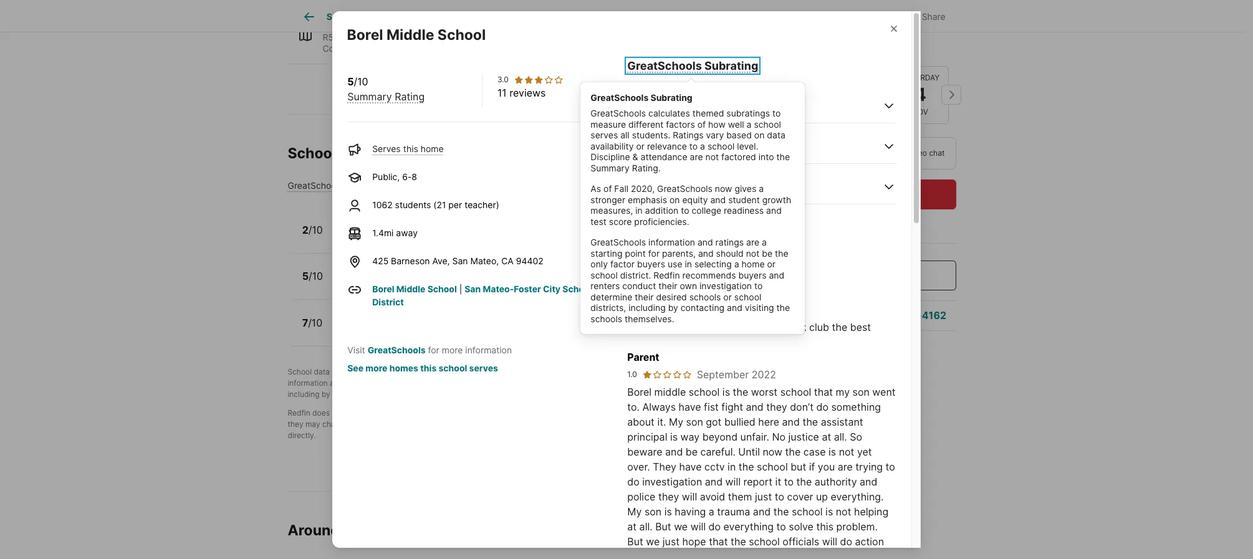 Task type: describe. For each thing, give the bounding box(es) containing it.
or right endorse
[[377, 408, 384, 418]]

a down the it's
[[762, 237, 767, 248]]

and inside school service boundaries are intended to be used as a reference only; they may change and are not
[[351, 420, 364, 429]]

not up change
[[332, 408, 344, 418]]

school inside san mateo park elementary school public, k-5 • serves this home • 0.7mi
[[474, 218, 507, 231]]

0 vertical spatial just
[[755, 491, 772, 503]]

1 vertical spatial serves
[[469, 363, 498, 374]]

availability
[[591, 141, 634, 152]]

1 vertical spatial for
[[428, 345, 440, 355]]

are up enrollment
[[579, 408, 590, 418]]

is down up
[[826, 506, 833, 518]]

for inside borel middle school is the worst school that my son went to. always have fist fight and they don't do something about it. my son got bullied here and the assistant principal is way beyond unfair. no justice at all. so beware and be careful. until now the case is not yet over. they have cctv in the school but if you are trying to do investigation and will report it to the authority and police they will avoid them just to cover up everything. my son is having a trauma and the school is not helping at all. but we will do everything to solve this problem. but we just hope that the school officials will do action especially for the safety of the students. thr
[[677, 551, 690, 559]]

the inside greatschools calculates themed subratings to measure different factors of how well a school serves all students. ratings vary based on data availability or relevance to a school level. discipline & attendance are not factored into the summary rating.
[[777, 152, 790, 162]]

to down it
[[775, 491, 785, 503]]

person
[[814, 148, 840, 157]]

summary inside "5 /10 summary rating"
[[348, 90, 392, 103]]

or up 'february 2023'
[[724, 292, 732, 302]]

1 horizontal spatial buyers
[[637, 259, 666, 270]]

information inside , a nonprofit organization. redfin recommends buyers and renters use greatschools information and ratings as a
[[288, 378, 328, 388]]

well
[[728, 119, 745, 130]]

home inside 'greatschools information and ratings are a starting point for parents, and should not be the only factor buyers use in selecting a home or school district. redfin recommends buyers and renters conduct their own investigation to determine their desired schools or school districts, including by contacting and visiting the schools themselves.'
[[742, 259, 765, 270]]

| inside borel middle school dialog
[[459, 284, 462, 294]]

to inside school service boundaries are intended to be used as a reference only; they may change and are not
[[626, 408, 633, 418]]

be inside guaranteed to be accurate. to verify school enrollment eligibility, contact the school district directly.
[[445, 420, 454, 429]]

x-out
[[855, 11, 879, 22]]

greatschools calculates themed subratings to measure different factors of how well a school serves all students. ratings vary based on data availability or relevance to a school level. discipline & attendance are not factored into the summary rating.
[[591, 108, 790, 173]]

to inside guaranteed to be accurate. to verify school enrollment eligibility, contact the school district directly.
[[436, 420, 443, 429]]

8 /10
[[628, 181, 649, 193]]

justice
[[789, 431, 820, 443]]

to left solve
[[777, 521, 786, 533]]

provided
[[340, 367, 371, 377]]

ave,
[[433, 256, 450, 266]]

1 vertical spatial just
[[663, 536, 680, 548]]

use inside 'greatschools information and ratings are a starting point for parents, and should not be the only factor buyers use in selecting a home or school district. redfin recommends buyers and renters conduct their own investigation to determine their desired schools or school districts, including by contacting and visiting the schools themselves.'
[[668, 259, 683, 270]]

recommends inside 'greatschools information and ratings are a starting point for parents, and should not be the only factor buyers use in selecting a home or school district. redfin recommends buyers and renters conduct their own investigation to determine their desired schools or school districts, including by contacting and visiting the schools themselves.'
[[683, 270, 736, 281]]

their left 1.0
[[600, 378, 616, 388]]

ca
[[502, 256, 514, 266]]

tour in person
[[787, 148, 840, 157]]

1 vertical spatial 2 /10
[[302, 224, 323, 236]]

september
[[697, 369, 749, 381]]

to down ratings
[[690, 141, 698, 152]]

is left way
[[670, 431, 678, 443]]

schedule tour button
[[761, 179, 956, 209]]

their up 5.0
[[635, 292, 654, 302]]

• down the 425 barneson ave, san mateo, ca 94402
[[466, 279, 471, 289]]

1 vertical spatial san
[[452, 256, 468, 266]]

point
[[625, 248, 646, 259]]

my
[[836, 386, 850, 399]]

as inside , a nonprofit organization. redfin recommends buyers and renters use greatschools information and ratings as a
[[372, 378, 380, 388]]

greatschools summary rating
[[288, 180, 413, 191]]

1 vertical spatial 3.0
[[628, 259, 639, 269]]

1062
[[372, 200, 393, 210]]

not down so
[[839, 446, 855, 458]]

a down the subratings
[[747, 119, 752, 130]]

ever
[[685, 321, 706, 334]]

school inside borel middle school public, 6-8 • serves this home • 1.4mi
[[400, 265, 434, 277]]

home inside borel middle school public, 6-8 • serves this home • 1.4mi
[[440, 279, 463, 289]]

contacting inside first step, and conduct their own investigation to determine their desired schools or school districts, including by contacting and visiting the schools themselves.
[[333, 390, 370, 399]]

as of fall 2020, greatschools now gives a stronger emphasis on equity and student growth measures, in addition to college readiness and test score proficiencies.
[[591, 184, 792, 227]]

do down problem.
[[840, 536, 853, 548]]

of inside greatschools calculates themed subratings to measure different factors of how well a school serves all students. ratings vary based on data availability or relevance to a school level. discipline & attendance are not factored into the summary rating.
[[698, 119, 706, 130]]

borel middle school element
[[347, 11, 501, 44]]

ask a question
[[774, 309, 846, 321]]

middle for borel middle school |
[[397, 284, 426, 294]]

greatschools inside 'greatschools information and ratings are a starting point for parents, and should not be the only factor buyers use in selecting a home or school district. redfin recommends buyers and renters conduct their own investigation to determine their desired schools or school districts, including by contacting and visiting the schools themselves.'
[[591, 237, 646, 248]]

not inside 'greatschools information and ratings are a starting point for parents, and should not be the only factor buyers use in selecting a home or school district. redfin recommends buyers and renters conduct their own investigation to determine their desired schools or school districts, including by contacting and visiting the schools themselves.'
[[746, 248, 760, 259]]

the inside guaranteed to be accurate. to verify school enrollment eligibility, contact the school district directly.
[[653, 420, 664, 429]]

emphasis
[[628, 195, 667, 205]]

use inside , a nonprofit organization. redfin recommends buyers and renters use greatschools information and ratings as a
[[665, 367, 678, 377]]

is up fight
[[723, 386, 730, 399]]

0 vertical spatial 3.0
[[498, 75, 509, 84]]

x-out button
[[827, 3, 889, 28]]

nonprofit
[[442, 367, 474, 377]]

favorite button
[[751, 3, 822, 28]]

will right 'officials'
[[822, 536, 838, 548]]

schools left 5.0
[[591, 314, 623, 324]]

on inside as of fall 2020, greatschools now gives a stronger emphasis on equity and student growth measures, in addition to college readiness and test score proficiencies.
[[670, 195, 680, 205]]

0 vertical spatial but
[[656, 521, 672, 533]]

tour via video chat
[[878, 148, 945, 157]]

is left provided
[[332, 367, 338, 377]]

0 vertical spatial they
[[767, 401, 788, 413]]

schedule
[[825, 188, 870, 200]]

themed
[[693, 108, 724, 119]]

san mateo-foster city school district
[[372, 284, 592, 307]]

on inside greatschools calculates themed subratings to measure different factors of how well a school serves all students. ratings vary based on data availability or relevance to a school level. discipline & attendance are not factored into the summary rating.
[[755, 130, 765, 141]]

school data is provided by greatschools
[[288, 367, 431, 377]]

are inside borel middle school is the worst school that my son went to. always have fist fight and they don't do something about it. my son got bullied here and the assistant principal is way beyond unfair. no justice at all. so beware and be careful. until now the case is not yet over. they have cctv in the school but if you are trying to do investigation and will report it to the authority and police they will avoid them just to cover up everything. my son is having a trauma and the school is not helping at all. but we will do everything to solve this problem. but we just hope that the school officials will do action especially for the safety of the students. thr
[[838, 461, 853, 473]]

1 horizontal spatial my
[[669, 416, 684, 428]]

do down over.
[[628, 476, 640, 488]]

summary inside greatschools calculates themed subratings to measure different factors of how well a school serves all students. ratings vary based on data availability or relevance to a school level. discipline & attendance are not factored into the summary rating.
[[591, 163, 630, 173]]

now inside as of fall 2020, greatschools now gives a stronger emphasis on equity and student growth measures, in addition to college readiness and test score proficiencies.
[[715, 184, 733, 194]]

community
[[628, 240, 691, 253]]

yet
[[858, 446, 872, 458]]

should
[[716, 248, 744, 259]]

0 horizontal spatial rating 3.0 out of 5 element
[[514, 75, 564, 85]]

this up public, 6-8
[[403, 143, 418, 154]]

schools up february
[[690, 292, 721, 302]]

to right trying
[[886, 461, 896, 473]]

if
[[809, 461, 815, 473]]

3 tab from the left
[[531, 2, 630, 32]]

this down visit greatschools for more information
[[421, 363, 437, 374]]

share button
[[894, 3, 956, 28]]

to right it
[[784, 476, 794, 488]]

cancel
[[792, 215, 815, 224]]

• right k-
[[384, 232, 389, 243]]

as inside school service boundaries are intended to be used as a reference only; they may change and are not
[[665, 408, 673, 418]]

relevance
[[647, 141, 687, 152]]

they inside school service boundaries are intended to be used as a reference only; they may change and are not
[[288, 420, 303, 429]]

5 inside san mateo park elementary school public, k-5 • serves this home • 0.7mi
[[376, 232, 381, 243]]

go tour this home
[[761, 45, 886, 62]]

is up you
[[829, 446, 837, 458]]

4 tab from the left
[[630, 2, 692, 32]]

not up problem.
[[836, 506, 852, 518]]

gives
[[735, 184, 757, 194]]

serves inside borel middle school public, 6-8 • serves this home • 1.4mi
[[392, 279, 420, 289]]

reference
[[682, 408, 716, 418]]

their down organization.
[[470, 378, 487, 388]]

guarantee
[[386, 408, 422, 418]]

middle for borel middle school public, 6-8 • serves this home • 1.4mi
[[365, 265, 398, 277]]

a down 2023
[[749, 321, 755, 334]]

including inside first step, and conduct their own investigation to determine their desired schools or school districts, including by contacting and visiting the schools themselves.
[[288, 390, 320, 399]]

rating 1.0 out of 5 element
[[642, 370, 692, 380]]

single-
[[387, 32, 416, 43]]

search
[[327, 11, 357, 22]]

go
[[761, 45, 781, 62]]

0 vertical spatial greatschools subrating
[[628, 59, 759, 72]]

schools down ,
[[428, 390, 456, 399]]

everything
[[724, 521, 774, 533]]

students
[[395, 200, 431, 210]]

this inside san mateo park elementary school public, k-5 • serves this home • 0.7mi
[[422, 232, 437, 243]]

5 up different
[[628, 99, 634, 112]]

rating inside "5 /10 summary rating"
[[395, 90, 425, 103]]

or inside greatschools calculates themed subratings to measure different factors of how well a school serves all students. ratings vary based on data availability or relevance to a school level. discipline & attendance are not factored into the summary rating.
[[636, 141, 645, 152]]

rating 5.0 out of 5 element
[[644, 305, 693, 315]]

vary
[[706, 130, 724, 141]]

see
[[348, 363, 364, 374]]

1 vertical spatial my
[[628, 506, 642, 518]]

not inside school service boundaries are intended to be used as a reference only; they may change and are not
[[379, 420, 391, 429]]

greatschools inside as of fall 2020, greatschools now gives a stronger emphasis on equity and student growth measures, in addition to college readiness and test score proficiencies.
[[657, 184, 713, 194]]

multi-
[[500, 32, 524, 43]]

borel middle school public, 6-8 • serves this home • 1.4mi
[[337, 265, 494, 289]]

or down the it's
[[767, 259, 776, 270]]

1 vertical spatial but
[[628, 536, 644, 548]]

now inside borel middle school is the worst school that my son went to. always have fist fight and they don't do something about it. my son got bullied here and the assistant principal is way beyond unfair. no justice at all. so beware and be careful. until now the case is not yet over. they have cctv in the school but if you are trying to do investigation and will report it to the authority and police they will avoid them just to cover up everything. my son is having a trauma and the school is not helping at all. but we will do everything to solve this problem. but we just hope that the school officials will do action especially for the safety of the students. thr
[[763, 446, 783, 458]]

1.4mi away
[[372, 228, 418, 238]]

1 horizontal spatial they
[[659, 491, 679, 503]]

school inside san mateo-foster city school district
[[563, 284, 592, 294]]

change
[[322, 420, 349, 429]]

0 vertical spatial son
[[853, 386, 870, 399]]

home inside san mateo park elementary school public, k-5 • serves this home • 0.7mi
[[439, 232, 462, 243]]

will up them
[[726, 476, 741, 488]]

school inside school service boundaries are intended to be used as a reference only; they may change and are not
[[483, 408, 507, 418]]

to inside as of fall 2020, greatschools now gives a stronger emphasis on equity and student growth measures, in addition to college readiness and test score proficiencies.
[[681, 205, 690, 216]]

2 horizontal spatial 8
[[628, 181, 634, 193]]

serves this home
[[372, 143, 444, 154]]

serves inside greatschools calculates themed subratings to measure different factors of how well a school serves all students. ratings vary based on data availability or relevance to a school level. discipline & attendance are not factored into the summary rating.
[[591, 130, 618, 141]]

borel middle school |
[[372, 284, 465, 294]]

to inside first step, and conduct their own investigation to determine their desired schools or school districts, including by contacting and visiting the schools themselves.
[[553, 378, 560, 388]]

of inside borel middle school is the worst school that my son went to. always have fist fight and they don't do something about it. my son got bullied here and the assistant principal is way beyond unfair. no justice at all. so beware and be careful. until now the case is not yet over. they have cctv in the school but if you are trying to do investigation and will report it to the authority and police they will avoid them just to cover up everything. my son is having a trauma and the school is not helping at all. but we will do everything to solve this problem. but we just hope that the school officials will do action especially for the safety of the students. thr
[[743, 551, 753, 559]]

saturday 4 nov
[[901, 73, 940, 116]]

visiting inside first step, and conduct their own investigation to determine their desired schools or school districts, including by contacting and visiting the schools themselves.
[[388, 390, 413, 399]]

themselves. inside first step, and conduct their own investigation to determine their desired schools or school districts, including by contacting and visiting the schools themselves.
[[458, 390, 500, 399]]

a right ask
[[795, 309, 801, 321]]

0 horizontal spatial that
[[709, 536, 728, 548]]

a right ,
[[435, 367, 440, 377]]

thursday
[[777, 73, 817, 82]]

in inside as of fall 2020, greatschools now gives a stronger emphasis on equity and student growth measures, in addition to college readiness and test score proficiencies.
[[636, 205, 643, 216]]

determine inside first step, and conduct their own investigation to determine their desired schools or school districts, including by contacting and visiting the schools themselves.
[[562, 378, 598, 388]]

are down endorse
[[366, 420, 377, 429]]

see more homes this school serves
[[348, 363, 498, 374]]

own inside 'greatschools information and ratings are a starting point for parents, and should not be the only factor buyers use in selecting a home or school district. redfin recommends buyers and renters conduct their own investigation to determine their desired schools or school districts, including by contacting and visiting the schools themselves.'
[[680, 281, 697, 292]]

thursday 2
[[777, 73, 817, 105]]

adu,
[[555, 32, 576, 43]]

endorse
[[346, 408, 375, 418]]

1 horizontal spatial by
[[373, 367, 382, 377]]

0 horizontal spatial all.
[[640, 521, 653, 533]]

1 vertical spatial rating
[[387, 180, 413, 191]]

(650)
[[869, 309, 897, 321]]

1 vertical spatial at
[[628, 521, 637, 533]]

2 horizontal spatial buyers
[[739, 270, 767, 281]]

2 vertical spatial redfin
[[288, 408, 310, 418]]

0 horizontal spatial son
[[645, 506, 662, 518]]

themselves. inside 'greatschools information and ratings are a starting point for parents, and should not be the only factor buyers use in selecting a home or school district. redfin recommends buyers and renters conduct their own investigation to determine their desired schools or school districts, including by contacting and visiting the schools themselves.'
[[625, 314, 675, 324]]

may
[[306, 420, 320, 429]]

guaranteed to be accurate. to verify school enrollment eligibility, contact the school district directly.
[[288, 420, 716, 440]]

case
[[804, 446, 826, 458]]

greatschools inside , a nonprofit organization. redfin recommends buyers and renters use greatschools information and ratings as a
[[680, 367, 728, 377]]

5 up 7
[[302, 270, 309, 283]]

saturday
[[901, 73, 940, 82]]

x-
[[855, 11, 864, 22]]

boundaries
[[537, 408, 577, 418]]

their up rating 5.0 out of 5 "element"
[[659, 281, 678, 292]]

1 vertical spatial subrating
[[651, 92, 693, 103]]

0 horizontal spatial 2
[[302, 224, 309, 236]]

trauma
[[717, 506, 751, 518]]

this up "thursday"
[[817, 45, 843, 62]]

how
[[709, 119, 726, 130]]

2 tab from the left
[[437, 2, 531, 32]]

city
[[543, 284, 561, 294]]

students. inside greatschools calculates themed subratings to measure different factors of how well a school serves all students. ratings vary based on data availability or relevance to a school level. discipline & attendance are not factored into the summary rating.
[[632, 130, 671, 141]]

cover
[[787, 491, 814, 503]]

0 vertical spatial subrating
[[705, 59, 759, 72]]

used
[[646, 408, 663, 418]]

districts, inside first step, and conduct their own investigation to determine their desired schools or school districts, including by contacting and visiting the schools themselves.
[[710, 378, 741, 388]]

a down should
[[735, 259, 740, 270]]

in inside 'greatschools information and ratings are a starting point for parents, and should not be the only factor buyers use in selecting a home or school district. redfin recommends buyers and renters conduct their own investigation to determine their desired schools or school districts, including by contacting and visiting the schools themselves.'
[[685, 259, 692, 270]]

&
[[633, 152, 638, 162]]

by inside first step, and conduct their own investigation to determine their desired schools or school districts, including by contacting and visiting the schools themselves.
[[322, 390, 330, 399]]

8 inside borel middle school public, 6-8 • serves this home • 1.4mi
[[377, 279, 382, 289]]

information inside 'greatschools information and ratings are a starting point for parents, and should not be the only factor buyers use in selecting a home or school district. redfin recommends buyers and renters conduct their own investigation to determine their desired schools or school districts, including by contacting and visiting the schools themselves.'
[[649, 237, 695, 248]]

share
[[922, 11, 946, 22]]

you
[[818, 461, 835, 473]]

greatschools summary rating link
[[288, 180, 413, 191]]

be inside school service boundaries are intended to be used as a reference only; they may change and are not
[[635, 408, 644, 418]]

factored
[[722, 152, 756, 162]]

up
[[816, 491, 828, 503]]

away
[[396, 228, 418, 238]]

renters inside , a nonprofit organization. redfin recommends buyers and renters use greatschools information and ratings as a
[[638, 367, 663, 377]]

will up having
[[682, 491, 697, 503]]

san for mateo
[[337, 218, 356, 231]]

will up "hope"
[[691, 521, 706, 533]]

greatschools inside greatschools calculates themed subratings to measure different factors of how well a school serves all students. ratings vary based on data availability or relevance to a school level. discipline & attendance are not factored into the summary rating.
[[591, 108, 646, 119]]

serves this home link
[[372, 143, 444, 154]]

fist
[[704, 401, 719, 413]]

425
[[372, 256, 389, 266]]

teacher)
[[465, 200, 499, 210]]

ratings
[[673, 130, 704, 141]]

ratings inside 'greatschools information and ratings are a starting point for parents, and should not be the only factor buyers use in selecting a home or school district. redfin recommends buyers and renters conduct their own investigation to determine their desired schools or school districts, including by contacting and visiting the schools themselves.'
[[716, 237, 744, 248]]

serves inside borel middle school dialog
[[372, 143, 401, 154]]

1.4mi inside borel middle school dialog
[[372, 228, 394, 238]]

0 vertical spatial all.
[[834, 431, 847, 443]]

tour for go
[[784, 45, 813, 62]]

beware
[[628, 446, 663, 458]]

borel for borel middle school public, 6-8 • serves this home • 1.4mi
[[337, 265, 362, 277]]

list box containing tour in person
[[761, 137, 956, 169]]

around this home
[[288, 522, 413, 539]]

mateo
[[358, 218, 389, 231]]

2022
[[752, 369, 776, 381]]

0 horizontal spatial we
[[646, 536, 660, 548]]



Task type: locate. For each thing, give the bounding box(es) containing it.
2 vertical spatial summary
[[346, 180, 385, 191]]

8 up students
[[412, 171, 417, 182]]

for up see more homes this school serves
[[428, 345, 440, 355]]

rating
[[395, 90, 425, 103], [387, 180, 413, 191]]

1 vertical spatial redfin
[[524, 367, 546, 377]]

0 vertical spatial 1.4mi
[[372, 228, 394, 238]]

attendance
[[641, 152, 688, 162]]

redfin inside , a nonprofit organization. redfin recommends buyers and renters use greatschools information and ratings as a
[[524, 367, 546, 377]]

san left mateo
[[337, 218, 356, 231]]

5 down mateo
[[376, 232, 381, 243]]

0 vertical spatial 2
[[791, 83, 803, 105]]

by right 5.0
[[668, 303, 679, 313]]

conduct down district.
[[623, 281, 656, 292]]

1 vertical spatial visiting
[[388, 390, 413, 399]]

the inside first step, and conduct their own investigation to determine their desired schools or school districts, including by contacting and visiting the schools themselves.
[[415, 390, 426, 399]]

via
[[895, 148, 906, 157]]

5 inside "5 /10 summary rating"
[[348, 75, 354, 88]]

buyers down should
[[739, 270, 767, 281]]

now
[[715, 184, 733, 194], [763, 446, 783, 458]]

problem.
[[837, 521, 878, 533]]

investigation inside 'greatschools information and ratings are a starting point for parents, and should not be the only factor buyers use in selecting a home or school district. redfin recommends buyers and renters conduct their own investigation to determine their desired schools or school districts, including by contacting and visiting the schools themselves.'
[[700, 281, 752, 292]]

tour inside option
[[787, 148, 804, 157]]

1.0
[[628, 370, 637, 379]]

their
[[659, 281, 678, 292], [635, 292, 654, 302], [470, 378, 487, 388], [600, 378, 616, 388]]

middle for borel middle school
[[387, 26, 435, 44]]

but
[[791, 461, 807, 473]]

having
[[675, 506, 706, 518]]

visiting inside 'greatschools information and ratings are a starting point for parents, and should not be the only factor buyers use in selecting a home or school district. redfin recommends buyers and renters conduct their own investigation to determine their desired schools or school districts, including by contacting and visiting the schools themselves.'
[[745, 303, 774, 313]]

tour for tour via video chat
[[878, 148, 893, 157]]

None button
[[769, 65, 825, 124], [830, 66, 887, 123], [892, 66, 949, 123], [769, 65, 825, 124], [830, 66, 887, 123], [892, 66, 949, 123]]

renters down the only
[[591, 281, 620, 292]]

5 /10 up 7 /10
[[302, 270, 323, 283]]

students. down 'officials'
[[774, 551, 818, 559]]

borel for borel middle school
[[347, 26, 384, 44]]

1 vertical spatial data
[[314, 367, 330, 377]]

schools up always
[[647, 378, 674, 388]]

1 vertical spatial districts,
[[710, 378, 741, 388]]

1 horizontal spatial information
[[465, 345, 512, 355]]

borel left 425
[[337, 265, 362, 277]]

a inside borel middle school is the worst school that my son went to. always have fist fight and they don't do something about it. my son got bullied here and the assistant principal is way beyond unfair. no justice at all. so beware and be careful. until now the case is not yet over. they have cctv in the school but if you are trying to do investigation and will report it to the authority and police they will avoid them just to cover up everything. my son is having a trauma and the school is not helping at all. but we will do everything to solve this problem. but we just hope that the school officials will do action especially for the safety of the students. thr
[[709, 506, 715, 518]]

0 vertical spatial for
[[649, 248, 660, 259]]

thwre
[[709, 321, 736, 334]]

6- inside borel middle school dialog
[[402, 171, 412, 182]]

search link
[[302, 9, 357, 24]]

have left cctv
[[680, 461, 702, 473]]

themselves. down district.
[[625, 314, 675, 324]]

2 horizontal spatial family,
[[524, 32, 553, 43]]

at up case on the right of the page
[[822, 431, 832, 443]]

own
[[680, 281, 697, 292], [489, 378, 503, 388]]

on up addition
[[670, 195, 680, 205]]

only
[[591, 259, 608, 270]]

more
[[442, 345, 463, 355], [366, 363, 388, 374]]

0 vertical spatial by
[[668, 303, 679, 313]]

1 horizontal spatial that
[[814, 386, 833, 399]]

tour inside button
[[873, 188, 893, 200]]

this
[[817, 45, 843, 62], [403, 143, 418, 154], [422, 232, 437, 243], [423, 279, 438, 289], [421, 363, 437, 374], [424, 408, 437, 418], [817, 521, 834, 533], [343, 522, 370, 539]]

ratings inside , a nonprofit organization. redfin recommends buyers and renters use greatschools information and ratings as a
[[345, 378, 370, 388]]

1 horizontal spatial students.
[[774, 551, 818, 559]]

5.0
[[628, 305, 639, 314]]

tab
[[371, 2, 437, 32], [437, 2, 531, 32], [531, 2, 630, 32], [630, 2, 692, 32]]

not inside greatschools calculates themed subratings to measure different factors of how well a school serves all students. ratings vary based on data availability or relevance to a school level. discipline & attendance are not factored into the summary rating.
[[706, 152, 719, 162]]

1 vertical spatial determine
[[562, 378, 598, 388]]

best
[[851, 321, 871, 334]]

1 vertical spatial they
[[288, 420, 303, 429]]

club
[[810, 321, 830, 334]]

students. inside borel middle school is the worst school that my son went to. always have fist fight and they don't do something about it. my son got bullied here and the assistant principal is way beyond unfair. no justice at all. so beware and be careful. until now the case is not yet over. they have cctv in the school but if you are trying to do investigation and will report it to the authority and police they will avoid them just to cover up everything. my son is having a trauma and the school is not helping at all. but we will do everything to solve this problem. but we just hope that the school officials will do action especially for the safety of the students. thr
[[774, 551, 818, 559]]

will
[[726, 476, 741, 488], [682, 491, 697, 503], [691, 521, 706, 533], [822, 536, 838, 548]]

to down equity
[[681, 205, 690, 216]]

2 horizontal spatial 2
[[791, 83, 803, 105]]

1 horizontal spatial tour
[[873, 188, 893, 200]]

is left having
[[665, 506, 672, 518]]

0 vertical spatial recommends
[[683, 270, 736, 281]]

5 /10 up different
[[628, 99, 648, 112]]

middle
[[655, 386, 686, 399]]

|
[[336, 32, 339, 43], [459, 284, 462, 294]]

determine up boundaries
[[562, 378, 598, 388]]

enrollment
[[549, 420, 587, 429]]

subrating
[[705, 59, 759, 72], [651, 92, 693, 103]]

for down "hope"
[[677, 551, 690, 559]]

visit greatschools for more information
[[348, 345, 512, 355]]

8 up emphasis
[[628, 181, 634, 193]]

2 family, from the left
[[468, 32, 497, 43]]

to inside 'greatschools information and ratings are a starting point for parents, and should not be the only factor buyers use in selecting a home or school district. redfin recommends buyers and renters conduct their own investigation to determine their desired schools or school districts, including by contacting and visiting the schools themselves.'
[[755, 281, 763, 292]]

0 horizontal spatial 8
[[377, 279, 382, 289]]

5 /10 summary rating
[[348, 75, 425, 103]]

1 vertical spatial 1.4mi
[[473, 279, 494, 289]]

serves down measure
[[591, 130, 618, 141]]

| inside zoning r5 | permitted: single-family, two-family, multi-family, adu, commercial
[[336, 32, 339, 43]]

1 vertical spatial 6-
[[367, 279, 377, 289]]

san inside san mateo park elementary school public, k-5 • serves this home • 0.7mi
[[337, 218, 356, 231]]

1 vertical spatial greatschools subrating
[[591, 92, 693, 103]]

6- down serves this home
[[402, 171, 412, 182]]

this inside borel middle school public, 6-8 • serves this home • 1.4mi
[[423, 279, 438, 289]]

everything.
[[831, 491, 884, 503]]

11
[[498, 87, 507, 99]]

be down the it's
[[762, 248, 773, 259]]

that left my
[[814, 386, 833, 399]]

or inside first step, and conduct their own investigation to determine their desired schools or school districts, including by contacting and visiting the schools themselves.
[[676, 378, 683, 388]]

0 horizontal spatial at
[[628, 521, 637, 533]]

commercial
[[323, 43, 372, 54]]

2 vertical spatial for
[[677, 551, 690, 559]]

0 vertical spatial desired
[[656, 292, 687, 302]]

desired up rating 5.0 out of 5 "element"
[[656, 292, 687, 302]]

borel for borel middle school is the worst school that my son went to. always have fist fight and they don't do something about it. my son got bullied here and the assistant principal is way beyond unfair. no justice at all. so beware and be careful. until now the case is not yet over. they have cctv in the school but if you are trying to do investigation and will report it to the authority and police they will avoid them just to cover up everything. my son is having a trauma and the school is not helping at all. but we will do everything to solve this problem. but we just hope that the school officials will do action especially for the safety of the students. thr
[[628, 386, 652, 399]]

public, inside borel middle school public, 6-8 • serves this home • 1.4mi
[[337, 279, 365, 289]]

borel inside borel middle school public, 6-8 • serves this home • 1.4mi
[[337, 265, 362, 277]]

reviews
[[694, 240, 740, 253]]

1 vertical spatial |
[[459, 284, 462, 294]]

0 horizontal spatial districts,
[[591, 303, 626, 313]]

borel inside borel middle school element
[[347, 26, 384, 44]]

next image
[[941, 85, 961, 105]]

all. down assistant
[[834, 431, 847, 443]]

ratings down school data is provided by greatschools on the left of the page
[[345, 378, 370, 388]]

this right around
[[343, 522, 370, 539]]

(21
[[434, 200, 446, 210]]

to up 2023
[[755, 281, 763, 292]]

avoid
[[700, 491, 726, 503]]

1 horizontal spatial ratings
[[716, 237, 744, 248]]

a inside as of fall 2020, greatschools now gives a stronger emphasis on equity and student growth measures, in addition to college readiness and test score proficiencies.
[[759, 184, 764, 194]]

1 family, from the left
[[416, 32, 445, 43]]

over.
[[628, 461, 650, 473]]

redfin inside 'greatschools information and ratings are a starting point for parents, and should not be the only factor buyers use in selecting a home or school district. redfin recommends buyers and renters conduct their own investigation to determine their desired schools or school districts, including by contacting and visiting the schools themselves.'
[[654, 270, 680, 281]]

tour
[[784, 45, 813, 62], [873, 188, 893, 200]]

0 horizontal spatial family,
[[416, 32, 445, 43]]

0 vertical spatial my
[[669, 416, 684, 428]]

not down redfin does not endorse or guarantee this information.
[[379, 420, 391, 429]]

borel for borel middle school |
[[372, 284, 395, 294]]

renters right 1.0
[[638, 367, 663, 377]]

,
[[431, 367, 433, 377]]

0 vertical spatial on
[[755, 130, 765, 141]]

son up way
[[686, 416, 703, 428]]

use up middle
[[665, 367, 678, 377]]

helping
[[854, 506, 889, 518]]

buyers inside , a nonprofit organization. redfin recommends buyers and renters use greatschools information and ratings as a
[[597, 367, 621, 377]]

subrating up calculates
[[651, 92, 693, 103]]

recommends inside , a nonprofit organization. redfin recommends buyers and renters use greatschools information and ratings as a
[[549, 367, 595, 377]]

all
[[621, 130, 630, 141]]

(11)
[[695, 259, 707, 269]]

| down the 425 barneson ave, san mateo, ca 94402
[[459, 284, 462, 294]]

2 inside thursday 2
[[791, 83, 803, 105]]

all. up 'especially'
[[640, 521, 653, 533]]

• left 0.7mi
[[465, 232, 470, 243]]

parent for best
[[628, 286, 660, 299]]

be
[[762, 248, 773, 259], [635, 408, 644, 418], [445, 420, 454, 429], [686, 446, 698, 458]]

borel down search
[[347, 26, 384, 44]]

0 vertical spatial |
[[336, 32, 339, 43]]

or up &
[[636, 141, 645, 152]]

buyers up district.
[[637, 259, 666, 270]]

are inside greatschools calculates themed subratings to measure different factors of how well a school serves all students. ratings vary based on data availability or relevance to a school level. discipline & attendance are not factored into the summary rating.
[[690, 152, 703, 162]]

tour in person option
[[761, 137, 852, 169]]

5 /10 inside borel middle school dialog
[[628, 99, 648, 112]]

use
[[668, 259, 683, 270], [665, 367, 678, 377]]

for right point
[[649, 248, 660, 259]]

2 vertical spatial serves
[[392, 279, 420, 289]]

0 vertical spatial more
[[442, 345, 463, 355]]

1 vertical spatial have
[[680, 461, 702, 473]]

they up here
[[767, 401, 788, 413]]

0 horizontal spatial serves
[[469, 363, 498, 374]]

investigation inside first step, and conduct their own investigation to determine their desired schools or school districts, including by contacting and visiting the schools themselves.
[[506, 378, 550, 388]]

public, inside san mateo park elementary school public, k-5 • serves this home • 0.7mi
[[337, 232, 365, 243]]

schools
[[690, 292, 721, 302], [591, 314, 623, 324], [647, 378, 674, 388], [428, 390, 456, 399]]

summary down commercial
[[348, 90, 392, 103]]

san
[[337, 218, 356, 231], [452, 256, 468, 266], [465, 284, 481, 294]]

summary down discipline
[[591, 163, 630, 173]]

are up authority
[[838, 461, 853, 473]]

0 horizontal spatial 5 /10
[[302, 270, 323, 283]]

1 vertical spatial public,
[[337, 232, 365, 243]]

intended
[[592, 408, 623, 418]]

1 vertical spatial we
[[646, 536, 660, 548]]

1.4mi
[[372, 228, 394, 238], [473, 279, 494, 289]]

this inside borel middle school is the worst school that my son went to. always have fist fight and they don't do something about it. my son got bullied here and the assistant principal is way beyond unfair. no justice at all. so beware and be careful. until now the case is not yet over. they have cctv in the school but if you are trying to do investigation and will report it to the authority and police they will avoid them just to cover up everything. my son is having a trauma and the school is not helping at all. but we will do everything to solve this problem. but we just hope that the school officials will do action especially for the safety of the students. thr
[[817, 521, 834, 533]]

0 horizontal spatial information
[[288, 378, 328, 388]]

2 vertical spatial 2
[[302, 224, 309, 236]]

1 horizontal spatial more
[[442, 345, 463, 355]]

factors
[[666, 119, 695, 130]]

0 horizontal spatial more
[[366, 363, 388, 374]]

information.
[[439, 408, 481, 418]]

this up guaranteed
[[424, 408, 437, 418]]

greatschools subrating up themed
[[628, 59, 759, 72]]

a inside school service boundaries are intended to be used as a reference only; they may change and are not
[[676, 408, 680, 418]]

desired inside first step, and conduct their own investigation to determine their desired schools or school districts, including by contacting and visiting the schools themselves.
[[618, 378, 644, 388]]

of inside as of fall 2020, greatschools now gives a stronger emphasis on equity and student growth measures, in addition to college readiness and test score proficiencies.
[[604, 184, 612, 194]]

tour for tour in person
[[787, 148, 804, 157]]

1 vertical spatial rating 3.0 out of 5 element
[[644, 259, 694, 270]]

1.4mi inside borel middle school public, 6-8 • serves this home • 1.4mi
[[473, 279, 494, 289]]

1 vertical spatial son
[[686, 416, 703, 428]]

data left provided
[[314, 367, 330, 377]]

5
[[348, 75, 354, 88], [628, 99, 634, 112], [376, 232, 381, 243], [302, 270, 309, 283]]

1 vertical spatial conduct
[[439, 378, 468, 388]]

0 horizontal spatial tour
[[784, 45, 813, 62]]

do down trauma
[[709, 521, 721, 533]]

1 horizontal spatial conduct
[[623, 281, 656, 292]]

parent down district.
[[628, 286, 660, 299]]

by inside 'greatschools information and ratings are a starting point for parents, and should not be the only factor buyers use in selecting a home or school district. redfin recommends buyers and renters conduct their own investigation to determine their desired schools or school districts, including by contacting and visiting the schools themselves.'
[[668, 303, 679, 313]]

1 horizontal spatial 2
[[628, 140, 634, 152]]

to.
[[628, 401, 640, 413]]

home
[[847, 45, 886, 62], [421, 143, 444, 154], [439, 232, 462, 243], [742, 259, 765, 270], [440, 279, 463, 289], [373, 522, 413, 539]]

2 tour from the left
[[878, 148, 893, 157]]

family,
[[416, 32, 445, 43], [468, 32, 497, 43], [524, 32, 553, 43]]

data
[[767, 130, 786, 141], [314, 367, 330, 377]]

discipline
[[591, 152, 630, 162]]

themselves. up 'information.'
[[458, 390, 500, 399]]

data inside greatschools calculates themed subratings to measure different factors of how well a school serves all students. ratings vary based on data availability or relevance to a school level. discipline & attendance are not factored into the summary rating.
[[767, 130, 786, 141]]

first
[[388, 378, 402, 388]]

1 tour from the left
[[787, 148, 804, 157]]

| right the r5
[[336, 32, 339, 43]]

1 tab from the left
[[371, 2, 437, 32]]

bullied
[[725, 416, 756, 428]]

verify
[[502, 420, 522, 429]]

a left first
[[382, 378, 386, 388]]

investigation down they
[[643, 476, 702, 488]]

0 vertical spatial redfin
[[654, 270, 680, 281]]

1 horizontal spatial family,
[[468, 32, 497, 43]]

1 horizontal spatial redfin
[[524, 367, 546, 377]]

1 vertical spatial all.
[[640, 521, 653, 533]]

they
[[653, 461, 677, 473]]

in inside borel middle school is the worst school that my son went to. always have fist fight and they don't do something about it. my son got bullied here and the assistant principal is way beyond unfair. no justice at all. so beware and be careful. until now the case is not yet over. they have cctv in the school but if you are trying to do investigation and will report it to the authority and police they will avoid them just to cover up everything. my son is having a trauma and the school is not helping at all. but we will do everything to solve this problem. but we just hope that the school officials will do action especially for the safety of the students. thr
[[728, 461, 736, 473]]

1 horizontal spatial 2 /10
[[628, 140, 648, 152]]

on up level. on the top right
[[755, 130, 765, 141]]

including inside 'greatschools information and ratings are a starting point for parents, and should not be the only factor buyers use in selecting a home or school district. redfin recommends buyers and renters conduct their own investigation to determine their desired schools or school districts, including by contacting and visiting the schools themselves.'
[[629, 303, 666, 313]]

in left (11)
[[685, 259, 692, 270]]

not down vary
[[706, 152, 719, 162]]

this right solve
[[817, 521, 834, 533]]

borel inside borel middle school is the worst school that my son went to. always have fist fight and they don't do something about it. my son got bullied here and the assistant principal is way beyond unfair. no justice at all. so beware and be careful. until now the case is not yet over. they have cctv in the school but if you are trying to do investigation and will report it to the authority and police they will avoid them just to cover up everything. my son is having a trauma and the school is not helping at all. but we will do everything to solve this problem. but we just hope that the school officials will do action especially for the safety of the students. thr
[[628, 386, 652, 399]]

own inside first step, and conduct their own investigation to determine their desired schools or school districts, including by contacting and visiting the schools themselves.
[[489, 378, 503, 388]]

to
[[491, 420, 500, 429]]

we down having
[[674, 521, 688, 533]]

san for mateo-
[[465, 284, 481, 294]]

ratings
[[716, 237, 744, 248], [345, 378, 370, 388]]

districts, inside 'greatschools information and ratings are a starting point for parents, and should not be the only factor buyers use in selecting a home or school district. redfin recommends buyers and renters conduct their own investigation to determine their desired schools or school districts, including by contacting and visiting the schools themselves.'
[[591, 303, 626, 313]]

determine up 5.0
[[591, 292, 633, 302]]

1 horizontal spatial 5 /10
[[628, 99, 648, 112]]

6- up district
[[367, 279, 377, 289]]

1 vertical spatial students.
[[774, 551, 818, 559]]

serves inside san mateo park elementary school public, k-5 • serves this home • 0.7mi
[[391, 232, 419, 243]]

0 vertical spatial 2 /10
[[628, 140, 648, 152]]

tour for schedule
[[873, 188, 893, 200]]

do right don't
[[817, 401, 829, 413]]

barneson
[[391, 256, 430, 266]]

this down ave, at the left of page
[[423, 279, 438, 289]]

it's free, cancel anytime
[[761, 215, 845, 224]]

0 vertical spatial conduct
[[623, 281, 656, 292]]

a down ratings
[[700, 141, 705, 152]]

1 vertical spatial desired
[[618, 378, 644, 388]]

to right the subratings
[[773, 108, 781, 119]]

1 vertical spatial information
[[465, 345, 512, 355]]

0 vertical spatial middle
[[387, 26, 435, 44]]

2 vertical spatial son
[[645, 506, 662, 518]]

1 horizontal spatial at
[[822, 431, 832, 443]]

in down emphasis
[[636, 205, 643, 216]]

investigation inside borel middle school is the worst school that my son went to. always have fist fight and they don't do something about it. my son got bullied here and the assistant principal is way beyond unfair. no justice at all. so beware and be careful. until now the case is not yet over. they have cctv in the school but if you are trying to do investigation and will report it to the authority and police they will avoid them just to cover up everything. my son is having a trauma and the school is not helping at all. but we will do everything to solve this problem. but we just hope that the school officials will do action especially for the safety of the students. thr
[[643, 476, 702, 488]]

1 horizontal spatial contacting
[[681, 303, 725, 313]]

have left fist
[[679, 401, 701, 413]]

conduct down nonprofit
[[439, 378, 468, 388]]

list box
[[761, 137, 956, 169]]

investigation up service
[[506, 378, 550, 388]]

buyers
[[637, 259, 666, 270], [739, 270, 767, 281], [597, 367, 621, 377]]

2 horizontal spatial son
[[853, 386, 870, 399]]

information up parents,
[[649, 237, 695, 248]]

0 vertical spatial of
[[698, 119, 706, 130]]

1 horizontal spatial as
[[665, 408, 673, 418]]

beyond
[[703, 431, 738, 443]]

2 parent from the top
[[628, 351, 660, 364]]

8
[[412, 171, 417, 182], [628, 181, 634, 193], [377, 279, 382, 289]]

visiting
[[745, 303, 774, 313], [388, 390, 413, 399]]

in right cctv
[[728, 461, 736, 473]]

1 horizontal spatial subrating
[[705, 59, 759, 72]]

assistant
[[821, 416, 864, 428]]

0 vertical spatial we
[[674, 521, 688, 533]]

rating 3.0 out of 5 element
[[514, 75, 564, 85], [644, 259, 694, 270]]

0 horizontal spatial ratings
[[345, 378, 370, 388]]

summary rating link
[[348, 90, 425, 103]]

1 vertical spatial of
[[604, 184, 612, 194]]

subratings
[[727, 108, 770, 119]]

2 inside borel middle school dialog
[[628, 140, 634, 152]]

action
[[855, 536, 884, 548]]

0 horizontal spatial redfin
[[288, 408, 310, 418]]

police
[[628, 491, 656, 503]]

my down police
[[628, 506, 642, 518]]

0 horizontal spatial desired
[[618, 378, 644, 388]]

1 parent from the top
[[628, 286, 660, 299]]

be inside borel middle school is the worst school that my son went to. always have fist fight and they don't do something about it. my son got bullied here and the assistant principal is way beyond unfair. no justice at all. so beware and be careful. until now the case is not yet over. they have cctv in the school but if you are trying to do investigation and will report it to the authority and police they will avoid them just to cover up everything. my son is having a trauma and the school is not helping at all. but we will do everything to solve this problem. but we just hope that the school officials will do action especially for the safety of the students. thr
[[686, 446, 698, 458]]

1 horizontal spatial of
[[698, 119, 706, 130]]

1 horizontal spatial on
[[755, 130, 765, 141]]

school inside first step, and conduct their own investigation to determine their desired schools or school districts, including by contacting and visiting the schools themselves.
[[685, 378, 708, 388]]

5 /10
[[628, 99, 648, 112], [302, 270, 323, 283]]

be down 'information.'
[[445, 420, 454, 429]]

parent for borel
[[628, 351, 660, 364]]

• up district
[[384, 279, 389, 289]]

buyers left 1.0
[[597, 367, 621, 377]]

0 horizontal spatial including
[[288, 390, 320, 399]]

2 horizontal spatial information
[[649, 237, 695, 248]]

2 horizontal spatial redfin
[[654, 270, 680, 281]]

1 horizontal spatial 8
[[412, 171, 417, 182]]

anytime
[[817, 215, 845, 224]]

authority
[[815, 476, 857, 488]]

recommends up boundaries
[[549, 367, 595, 377]]

1 horizontal spatial tour
[[878, 148, 893, 157]]

0 horizontal spatial own
[[489, 378, 503, 388]]

or
[[636, 141, 645, 152], [767, 259, 776, 270], [724, 292, 732, 302], [676, 378, 683, 388], [377, 408, 384, 418]]

1.4mi left away
[[372, 228, 394, 238]]

hope
[[683, 536, 706, 548]]

contacting inside 'greatschools information and ratings are a starting point for parents, and should not be the only factor buyers use in selecting a home or school district. redfin recommends buyers and renters conduct their own investigation to determine their desired schools or school districts, including by contacting and visiting the schools themselves.'
[[681, 303, 725, 313]]

borel middle school dialog
[[332, 11, 921, 559]]

information up does
[[288, 378, 328, 388]]

renters inside 'greatschools information and ratings are a starting point for parents, and should not be the only factor buyers use in selecting a home or school district. redfin recommends buyers and renters conduct their own investigation to determine their desired schools or school districts, including by contacting and visiting the schools themselves.'
[[591, 281, 620, 292]]

0 vertical spatial have
[[679, 401, 701, 413]]

search tab list
[[288, 0, 702, 32]]

a
[[747, 119, 752, 130], [700, 141, 705, 152], [759, 184, 764, 194], [762, 237, 767, 248], [735, 259, 740, 270], [795, 309, 801, 321], [749, 321, 755, 334], [435, 367, 440, 377], [382, 378, 386, 388], [676, 408, 680, 418], [709, 506, 715, 518]]

family, left the adu, at the top left of the page
[[524, 32, 553, 43]]

own down (11)
[[680, 281, 697, 292]]

borel up to. at right
[[628, 386, 652, 399]]

september 2022
[[697, 369, 776, 381]]

is down 'february 2023'
[[739, 321, 746, 334]]

cctv
[[705, 461, 725, 473]]

including up best
[[629, 303, 666, 313]]

1 vertical spatial 5 /10
[[302, 270, 323, 283]]

in inside option
[[806, 148, 812, 157]]

conduct inside first step, and conduct their own investigation to determine their desired schools or school districts, including by contacting and visiting the schools themselves.
[[439, 378, 468, 388]]

4162
[[922, 309, 947, 321]]

see more homes this school serves link
[[348, 363, 498, 374]]

conduct inside 'greatschools information and ratings are a starting point for parents, and should not be the only factor buyers use in selecting a home or school district. redfin recommends buyers and renters conduct their own investigation to determine their desired schools or school districts, including by contacting and visiting the schools themselves.'
[[623, 281, 656, 292]]

students.
[[632, 130, 671, 141], [774, 551, 818, 559]]

a right it.
[[676, 408, 680, 418]]

3 family, from the left
[[524, 32, 553, 43]]

contact
[[624, 420, 651, 429]]

1 horizontal spatial but
[[656, 521, 672, 533]]

1.4mi down mateo,
[[473, 279, 494, 289]]

/10 inside "5 /10 summary rating"
[[354, 75, 368, 88]]

be inside 'greatschools information and ratings are a starting point for parents, and should not be the only factor buyers use in selecting a home or school district. redfin recommends buyers and renters conduct their own investigation to determine their desired schools or school districts, including by contacting and visiting the schools themselves.'
[[762, 248, 773, 259]]

0 horizontal spatial of
[[604, 184, 612, 194]]

for inside 'greatschools information and ratings are a starting point for parents, and should not be the only factor buyers use in selecting a home or school district. redfin recommends buyers and renters conduct their own investigation to determine their desired schools or school districts, including by contacting and visiting the schools themselves.'
[[649, 248, 660, 259]]

more up nonprofit
[[442, 345, 463, 355]]

worst
[[751, 386, 778, 399]]

2 /10
[[628, 140, 648, 152], [302, 224, 323, 236]]

8 up district
[[377, 279, 382, 289]]

greatschools subrating
[[628, 59, 759, 72], [591, 92, 693, 103]]

0 horizontal spatial 2 /10
[[302, 224, 323, 236]]

0 horizontal spatial conduct
[[439, 378, 468, 388]]

k-
[[367, 232, 376, 243]]



Task type: vqa. For each thing, say whether or not it's contained in the screenshot.
middle REDFIN
yes



